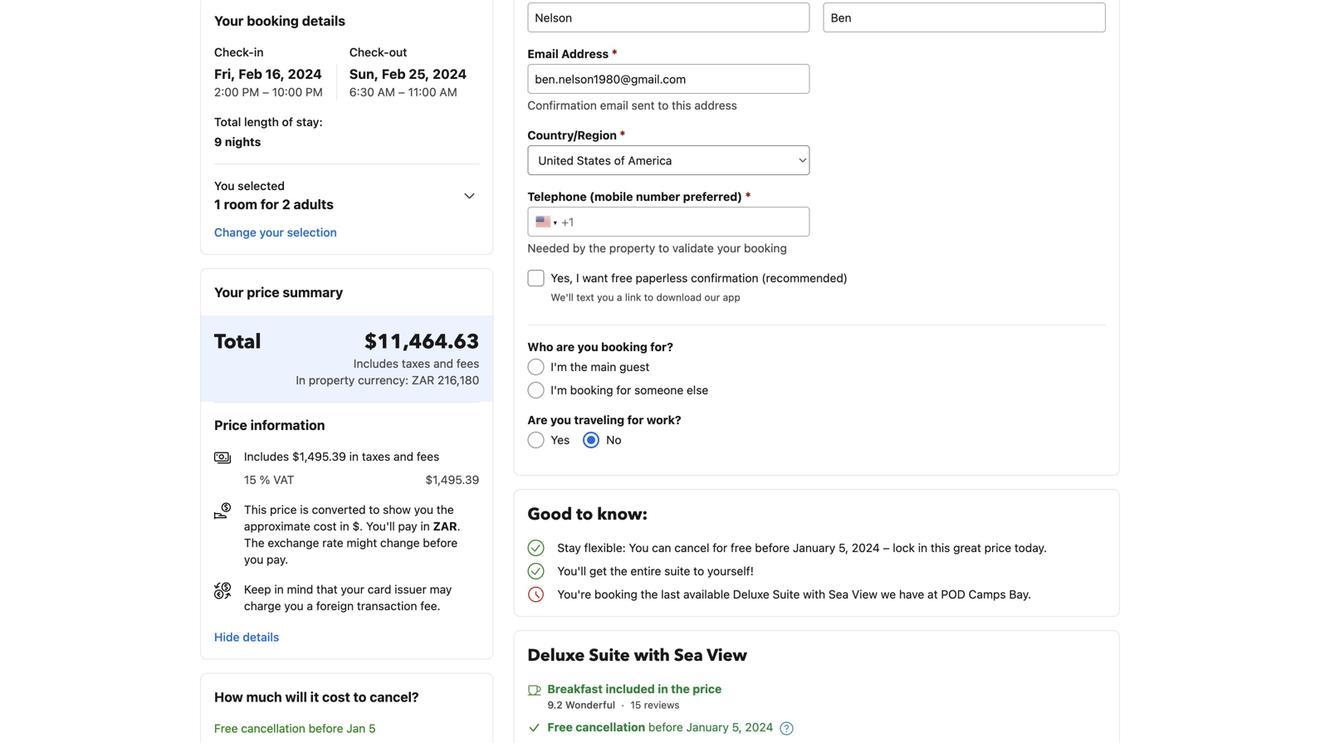 Task type: locate. For each thing, give the bounding box(es) containing it.
2:00 pm
[[214, 85, 259, 99]]

1 horizontal spatial cancellation
[[576, 720, 645, 734]]

1 horizontal spatial includes
[[354, 357, 399, 370]]

free up yourself! at the right
[[731, 541, 752, 555]]

your up foreign
[[341, 582, 364, 596]]

2 your from the top
[[214, 284, 244, 300]]

0 horizontal spatial fees
[[417, 450, 439, 463]]

includes inside includes taxes and fees in property currency: zar 216,180
[[354, 357, 399, 370]]

2 horizontal spatial your
[[717, 241, 741, 255]]

1 horizontal spatial details
[[302, 13, 345, 29]]

at
[[928, 587, 938, 601]]

0 horizontal spatial *
[[612, 46, 618, 61]]

to down +1 text field
[[659, 241, 669, 255]]

in left mind
[[274, 582, 284, 596]]

to right link
[[644, 291, 654, 303]]

feb for 25,
[[382, 66, 406, 82]]

1 check- from the left
[[214, 45, 254, 59]]

booking up (recommended)
[[744, 241, 787, 255]]

None text field
[[823, 2, 1106, 32]]

know:
[[597, 503, 648, 526]]

converted
[[312, 503, 366, 516]]

0 horizontal spatial property
[[309, 373, 355, 387]]

– down 16,
[[262, 85, 269, 99]]

the down are
[[570, 360, 588, 374]]

cancellation
[[576, 720, 645, 734], [241, 721, 305, 735]]

you right are
[[578, 340, 598, 354]]

0 vertical spatial suite
[[773, 587, 800, 601]]

for inside you selected 1 room for  2 adults
[[261, 196, 279, 212]]

a left link
[[617, 291, 622, 303]]

0 vertical spatial free
[[611, 271, 633, 285]]

0 horizontal spatial a
[[307, 599, 313, 613]]

to right suite
[[693, 564, 704, 578]]

1 horizontal spatial check-
[[349, 45, 389, 59]]

and up "zar 216,180"
[[433, 357, 453, 370]]

1 vertical spatial *
[[620, 127, 626, 142]]

the left last at the bottom right of page
[[641, 587, 658, 601]]

1 horizontal spatial fees
[[457, 357, 479, 370]]

camps
[[969, 587, 1006, 601]]

1 horizontal spatial with
[[803, 587, 826, 601]]

2024 inside check-out sun, feb 25, 2024 6:30 am – 11:00 am
[[433, 66, 467, 82]]

1 horizontal spatial this
[[931, 541, 950, 555]]

a inside the yes, i want free paperless confirmation (recommended) we'll text you a link to download our app
[[617, 291, 622, 303]]

cancellation down much
[[241, 721, 305, 735]]

sent
[[632, 98, 655, 112]]

a for foreign
[[307, 599, 313, 613]]

1 vertical spatial free
[[731, 541, 752, 555]]

with down stay flexible: you can cancel for free before january 5, 2024 – lock in this great price today. on the bottom of page
[[803, 587, 826, 601]]

2 total from the top
[[214, 328, 261, 356]]

0 horizontal spatial you
[[214, 179, 235, 193]]

suite up included
[[589, 644, 630, 667]]

2024
[[288, 66, 322, 82], [433, 66, 467, 82], [852, 541, 880, 555], [745, 720, 773, 734]]

5,
[[839, 541, 849, 555], [732, 720, 742, 734]]

1 vertical spatial 15
[[631, 699, 641, 711]]

0 horizontal spatial feb
[[239, 66, 262, 82]]

this down the double-check for typos text field
[[672, 98, 691, 112]]

feb down out
[[382, 66, 406, 82]]

january up you're booking the last available deluxe suite with sea view we have at pod camps bay.
[[793, 541, 836, 555]]

i'm for i'm booking for someone else
[[551, 383, 567, 397]]

2024 for 5,
[[745, 720, 773, 734]]

details
[[302, 13, 345, 29], [243, 630, 279, 644]]

0 horizontal spatial $1,495.39
[[292, 450, 346, 463]]

hide details
[[214, 630, 279, 644]]

and up "show"
[[394, 450, 413, 463]]

deluxe up breakfast
[[528, 644, 585, 667]]

cancellation down wonderful
[[576, 720, 645, 734]]

1 vertical spatial view
[[707, 644, 747, 667]]

validate
[[672, 241, 714, 255]]

1 vertical spatial your
[[214, 284, 244, 300]]

0 horizontal spatial with
[[634, 644, 670, 667]]

a down mind
[[307, 599, 313, 613]]

0 vertical spatial total
[[214, 115, 241, 129]]

1 i'm from the top
[[551, 360, 567, 374]]

the right get
[[610, 564, 628, 578]]

view down available
[[707, 644, 747, 667]]

a for link
[[617, 291, 622, 303]]

1 vertical spatial deluxe
[[528, 644, 585, 667]]

january down breakfast included in the price
[[686, 720, 729, 734]]

0 horizontal spatial cancellation
[[241, 721, 305, 735]]

deluxe
[[733, 587, 770, 601], [528, 644, 585, 667]]

1 horizontal spatial feb
[[382, 66, 406, 82]]

free up link
[[611, 271, 633, 285]]

– inside check-out sun, feb 25, 2024 6:30 am – 11:00 am
[[398, 85, 405, 99]]

the inside this price is converted to show you the approximate cost in $. you'll pay in
[[437, 503, 454, 516]]

1 vertical spatial i'm
[[551, 383, 567, 397]]

in up the reviews on the bottom of the page
[[658, 682, 668, 696]]

None text field
[[528, 2, 810, 32]]

suite
[[773, 587, 800, 601], [589, 644, 630, 667]]

you'll up you're
[[557, 564, 586, 578]]

free
[[611, 271, 633, 285], [731, 541, 752, 555]]

0 vertical spatial includes
[[354, 357, 399, 370]]

feb inside check-in fri, feb 16, 2024 2:00 pm – 10:00 pm
[[239, 66, 262, 82]]

property right the in
[[309, 373, 355, 387]]

feb up '2:00 pm'
[[239, 66, 262, 82]]

0 horizontal spatial –
[[262, 85, 269, 99]]

Double-check for typos text field
[[528, 64, 810, 94]]

0 vertical spatial taxes
[[402, 357, 430, 370]]

work?
[[647, 413, 681, 427]]

0 horizontal spatial includes
[[244, 450, 289, 463]]

confirmation email sent to this address
[[528, 98, 737, 112]]

you down mind
[[284, 599, 304, 613]]

your up confirmation
[[717, 241, 741, 255]]

2 feb from the left
[[382, 66, 406, 82]]

1 vertical spatial property
[[309, 373, 355, 387]]

view left the we
[[852, 587, 878, 601]]

0 vertical spatial fees
[[457, 357, 479, 370]]

details up check-in fri, feb 16, 2024 2:00 pm – 10:00 pm
[[302, 13, 345, 29]]

free down how
[[214, 721, 238, 735]]

total for total
[[214, 328, 261, 356]]

you right text
[[597, 291, 614, 303]]

0 horizontal spatial suite
[[589, 644, 630, 667]]

price
[[214, 417, 247, 433]]

total up 9
[[214, 115, 241, 129]]

to left "show"
[[369, 503, 380, 516]]

1 horizontal spatial and
[[433, 357, 453, 370]]

1 your from the top
[[214, 13, 244, 29]]

1 vertical spatial sea
[[674, 644, 703, 667]]

1 vertical spatial $1,495.39
[[425, 473, 479, 487]]

yourself!
[[707, 564, 754, 578]]

property up paperless
[[609, 241, 655, 255]]

check- up sun,
[[349, 45, 389, 59]]

is
[[300, 503, 309, 516]]

2 check- from the left
[[349, 45, 389, 59]]

for down guest
[[616, 383, 631, 397]]

1 horizontal spatial suite
[[773, 587, 800, 601]]

i'm
[[551, 360, 567, 374], [551, 383, 567, 397]]

country/region
[[528, 128, 617, 142]]

in down your booking details
[[254, 45, 264, 59]]

1 vertical spatial includes
[[244, 450, 289, 463]]

includes up currency:
[[354, 357, 399, 370]]

address
[[694, 98, 737, 112]]

to inside the yes, i want free paperless confirmation (recommended) we'll text you a link to download our app
[[644, 291, 654, 303]]

for left 2 at the top
[[261, 196, 279, 212]]

$1,495.39
[[292, 450, 346, 463], [425, 473, 479, 487]]

jan
[[346, 721, 366, 735]]

with up breakfast included in the price
[[634, 644, 670, 667]]

stay
[[557, 541, 581, 555]]

0 horizontal spatial view
[[707, 644, 747, 667]]

.
[[457, 519, 460, 533]]

you up the 1
[[214, 179, 235, 193]]

suite down stay flexible: you can cancel for free before january 5, 2024 – lock in this great price today. on the bottom of page
[[773, 587, 800, 601]]

– for 25,
[[398, 85, 405, 99]]

2024 inside check-in fri, feb 16, 2024 2:00 pm – 10:00 pm
[[288, 66, 322, 82]]

1 vertical spatial your
[[717, 241, 741, 255]]

check- up 'fri,'
[[214, 45, 254, 59]]

total down your price summary
[[214, 328, 261, 356]]

adults
[[294, 196, 334, 212]]

1 horizontal spatial sea
[[829, 587, 849, 601]]

property
[[609, 241, 655, 255], [309, 373, 355, 387]]

your down "change"
[[214, 284, 244, 300]]

0 vertical spatial sea
[[829, 587, 849, 601]]

taxes down $11,464.63
[[402, 357, 430, 370]]

sea left the we
[[829, 587, 849, 601]]

i'm booking for someone else
[[551, 383, 709, 397]]

– left lock
[[883, 541, 890, 555]]

pay.
[[267, 553, 288, 566]]

the up zar
[[437, 503, 454, 516]]

you'll inside this price is converted to show you the approximate cost in $. you'll pay in
[[366, 519, 395, 533]]

you left can
[[629, 541, 649, 555]]

booking for you're booking the last available deluxe suite with sea view we have at pod camps bay.
[[594, 587, 638, 601]]

a inside keep in mind that your card issuer may charge you a foreign transaction fee.
[[307, 599, 313, 613]]

else
[[687, 383, 709, 397]]

booking down the i'm the main guest
[[570, 383, 613, 397]]

your up 'fri,'
[[214, 13, 244, 29]]

who
[[528, 340, 553, 354]]

for up yourself! at the right
[[713, 541, 728, 555]]

0 vertical spatial your
[[260, 225, 284, 239]]

check- for sun,
[[349, 45, 389, 59]]

keep in mind that your card issuer may charge you a foreign transaction fee.
[[244, 582, 452, 613]]

your down 2 at the top
[[260, 225, 284, 239]]

sun,
[[349, 66, 379, 82]]

0 vertical spatial you
[[214, 179, 235, 193]]

text
[[576, 291, 594, 303]]

you
[[214, 179, 235, 193], [629, 541, 649, 555]]

free down 9.2
[[547, 720, 573, 734]]

before up you're booking the last available deluxe suite with sea view we have at pod camps bay.
[[755, 541, 790, 555]]

today.
[[1015, 541, 1047, 555]]

check- inside check-out sun, feb 25, 2024 6:30 am – 11:00 am
[[349, 45, 389, 59]]

change your selection link
[[208, 218, 344, 247]]

exchange
[[268, 536, 319, 550]]

0 vertical spatial cost
[[314, 519, 337, 533]]

you down the in the bottom left of the page
[[244, 553, 263, 566]]

includes up %
[[244, 450, 289, 463]]

1 vertical spatial january
[[686, 720, 729, 734]]

1 horizontal spatial 15
[[631, 699, 641, 711]]

2 i'm from the top
[[551, 383, 567, 397]]

$1,495.39 up .
[[425, 473, 479, 487]]

price up free cancellation before january 5, 2024 at the bottom
[[693, 682, 722, 696]]

15 down breakfast included in the price
[[631, 699, 641, 711]]

pay
[[398, 519, 417, 533]]

15 for 15 % vat
[[244, 473, 256, 487]]

cost right it
[[322, 689, 350, 705]]

taxes inside includes taxes and fees in property currency: zar 216,180
[[402, 357, 430, 370]]

are
[[556, 340, 575, 354]]

$1,495.39 up vat
[[292, 450, 346, 463]]

before left jan
[[309, 721, 343, 735]]

selection
[[287, 225, 337, 239]]

might
[[347, 536, 377, 550]]

deluxe down yourself! at the right
[[733, 587, 770, 601]]

0 horizontal spatial you'll
[[366, 519, 395, 533]]

0 horizontal spatial taxes
[[362, 450, 390, 463]]

1 vertical spatial with
[[634, 644, 670, 667]]

we
[[881, 587, 896, 601]]

0 vertical spatial your
[[214, 13, 244, 29]]

total
[[214, 115, 241, 129], [214, 328, 261, 356]]

1 vertical spatial total
[[214, 328, 261, 356]]

the inside who are you booking for? element
[[570, 360, 588, 374]]

you inside you selected 1 room for  2 adults
[[214, 179, 235, 193]]

0 horizontal spatial check-
[[214, 45, 254, 59]]

you inside the yes, i want free paperless confirmation (recommended) we'll text you a link to download our app
[[597, 291, 614, 303]]

. the exchange rate might change before you pay.
[[244, 519, 460, 566]]

i'm for i'm the main guest
[[551, 360, 567, 374]]

%
[[260, 473, 270, 487]]

check- inside check-in fri, feb 16, 2024 2:00 pm – 10:00 pm
[[214, 45, 254, 59]]

to inside this price is converted to show you the approximate cost in $. you'll pay in
[[369, 503, 380, 516]]

price
[[247, 284, 280, 300], [270, 503, 297, 516], [985, 541, 1011, 555], [693, 682, 722, 696]]

0 horizontal spatial free
[[214, 721, 238, 735]]

cost up rate
[[314, 519, 337, 533]]

1 vertical spatial suite
[[589, 644, 630, 667]]

paperless
[[636, 271, 688, 285]]

1 horizontal spatial january
[[793, 541, 836, 555]]

that
[[316, 582, 338, 596]]

great
[[953, 541, 981, 555]]

fees up zar
[[417, 450, 439, 463]]

15 left %
[[244, 473, 256, 487]]

0 horizontal spatial 5,
[[732, 720, 742, 734]]

total inside total length of stay: 9 nights
[[214, 115, 241, 129]]

good to know:
[[528, 503, 648, 526]]

15
[[244, 473, 256, 487], [631, 699, 641, 711]]

0 vertical spatial a
[[617, 291, 622, 303]]

0 vertical spatial view
[[852, 587, 878, 601]]

1 vertical spatial fees
[[417, 450, 439, 463]]

charge
[[244, 599, 281, 613]]

1 vertical spatial this
[[931, 541, 950, 555]]

0 vertical spatial 15
[[244, 473, 256, 487]]

1 horizontal spatial you'll
[[557, 564, 586, 578]]

you'll right $.
[[366, 519, 395, 533]]

1 feb from the left
[[239, 66, 262, 82]]

sea up the reviews on the bottom of the page
[[674, 644, 703, 667]]

length
[[244, 115, 279, 129]]

in
[[296, 373, 306, 387]]

0 vertical spatial you'll
[[366, 519, 395, 533]]

before down zar
[[423, 536, 458, 550]]

the up the reviews on the bottom of the page
[[671, 682, 690, 696]]

* down "email" on the top of the page
[[620, 127, 626, 142]]

1 vertical spatial taxes
[[362, 450, 390, 463]]

0 vertical spatial this
[[672, 98, 691, 112]]

fees
[[457, 357, 479, 370], [417, 450, 439, 463]]

free inside the yes, i want free paperless confirmation (recommended) we'll text you a link to download our app
[[611, 271, 633, 285]]

you up pay
[[414, 503, 433, 516]]

for
[[261, 196, 279, 212], [616, 383, 631, 397], [627, 413, 644, 427], [713, 541, 728, 555]]

flexible:
[[584, 541, 626, 555]]

1 horizontal spatial deluxe
[[733, 587, 770, 601]]

booking up check-in fri, feb 16, 2024 2:00 pm – 10:00 pm
[[247, 13, 299, 29]]

0 vertical spatial i'm
[[551, 360, 567, 374]]

feb inside check-out sun, feb 25, 2024 6:30 am – 11:00 am
[[382, 66, 406, 82]]

details down charge on the left of page
[[243, 630, 279, 644]]

+1 text field
[[528, 207, 810, 237]]

in left $.
[[340, 519, 349, 533]]

in
[[254, 45, 264, 59], [349, 450, 359, 463], [340, 519, 349, 533], [420, 519, 430, 533], [918, 541, 928, 555], [274, 582, 284, 596], [658, 682, 668, 696]]

email
[[528, 47, 559, 61]]

property inside includes taxes and fees in property currency: zar 216,180
[[309, 373, 355, 387]]

0 horizontal spatial 15
[[244, 473, 256, 487]]

* right address
[[612, 46, 618, 61]]

* right preferred)
[[745, 189, 751, 203]]

much
[[246, 689, 282, 705]]

2 vertical spatial your
[[341, 582, 364, 596]]

0 horizontal spatial free
[[611, 271, 633, 285]]

1 vertical spatial a
[[307, 599, 313, 613]]

in up converted
[[349, 450, 359, 463]]

and
[[433, 357, 453, 370], [394, 450, 413, 463]]

– inside check-in fri, feb 16, 2024 2:00 pm – 10:00 pm
[[262, 85, 269, 99]]

country/region *
[[528, 127, 626, 142]]

you inside this price is converted to show you the approximate cost in $. you'll pay in
[[414, 503, 433, 516]]

scored 9.2 element
[[547, 699, 565, 711]]

guest
[[620, 360, 650, 374]]

1 horizontal spatial your
[[341, 582, 364, 596]]

sea
[[829, 587, 849, 601], [674, 644, 703, 667]]

who are you booking for? element
[[528, 339, 1106, 399]]

1 horizontal spatial 5,
[[839, 541, 849, 555]]

price up approximate
[[270, 503, 297, 516]]

1 horizontal spatial free
[[547, 720, 573, 734]]

check- for fri,
[[214, 45, 254, 59]]

yes, i want free paperless confirmation (recommended) we'll text you a link to download our app
[[551, 271, 848, 303]]

1 horizontal spatial you
[[629, 541, 649, 555]]

0 vertical spatial and
[[433, 357, 453, 370]]

2 vertical spatial *
[[745, 189, 751, 203]]

booking up guest
[[601, 340, 647, 354]]

by
[[573, 241, 586, 255]]

1 vertical spatial you'll
[[557, 564, 586, 578]]

to right sent
[[658, 98, 669, 112]]

fees up "zar 216,180"
[[457, 357, 479, 370]]

get
[[589, 564, 607, 578]]

1 horizontal spatial *
[[620, 127, 626, 142]]

0 horizontal spatial deluxe
[[528, 644, 585, 667]]

hide
[[214, 630, 240, 644]]

0 horizontal spatial details
[[243, 630, 279, 644]]

1 horizontal spatial taxes
[[402, 357, 430, 370]]

issuer
[[395, 582, 427, 596]]

1 total from the top
[[214, 115, 241, 129]]

1 vertical spatial details
[[243, 630, 279, 644]]

(mobile
[[590, 190, 633, 203]]

breakfast included in the price
[[547, 682, 722, 696]]

0 horizontal spatial your
[[260, 225, 284, 239]]

show
[[383, 503, 411, 516]]

yes
[[551, 433, 570, 447]]

taxes up "show"
[[362, 450, 390, 463]]

booking down get
[[594, 587, 638, 601]]



Task type: describe. For each thing, give the bounding box(es) containing it.
information
[[250, 417, 325, 433]]

includes taxes and fees in property currency: zar 216,180
[[296, 357, 479, 387]]

our
[[705, 291, 720, 303]]

cancellation for free cancellation before jan 5
[[241, 721, 305, 735]]

telephone (mobile number preferred) *
[[528, 189, 751, 203]]

i
[[576, 271, 579, 285]]

total for total length of stay: 9 nights
[[214, 115, 241, 129]]

0 vertical spatial details
[[302, 13, 345, 29]]

11:00 am
[[408, 85, 457, 99]]

1 horizontal spatial free
[[731, 541, 752, 555]]

includes for $1,495.39
[[244, 450, 289, 463]]

you inside keep in mind that your card issuer may charge you a foreign transaction fee.
[[284, 599, 304, 613]]

of
[[282, 115, 293, 129]]

16,
[[265, 66, 285, 82]]

fees inside includes taxes and fees in property currency: zar 216,180
[[457, 357, 479, 370]]

hide details button
[[208, 622, 286, 652]]

– for 16,
[[262, 85, 269, 99]]

needed by the property to validate your booking
[[528, 241, 787, 255]]

we'll
[[551, 291, 574, 303]]

includes for taxes
[[354, 357, 399, 370]]

includes $1,495.39 in taxes and fees
[[244, 450, 439, 463]]

who are you booking for?
[[528, 340, 673, 354]]

confirmation
[[528, 98, 597, 112]]

fri,
[[214, 66, 235, 82]]

10:00 pm
[[272, 85, 323, 99]]

5
[[369, 721, 376, 735]]

free cancellation before jan 5
[[214, 721, 376, 735]]

how
[[214, 689, 243, 705]]

room
[[224, 196, 257, 212]]

$11,464.63
[[364, 328, 479, 356]]

the right the by
[[589, 241, 606, 255]]

bay.
[[1009, 587, 1031, 601]]

total length of stay: 9 nights
[[214, 115, 323, 149]]

price information
[[214, 417, 325, 433]]

may
[[430, 582, 452, 596]]

6:30 am
[[349, 85, 395, 99]]

breakfast
[[547, 682, 603, 696]]

in right pay
[[420, 519, 430, 533]]

number
[[636, 190, 680, 203]]

can
[[652, 541, 671, 555]]

2024 for 16,
[[288, 66, 322, 82]]

0 horizontal spatial sea
[[674, 644, 703, 667]]

booking for i'm booking for someone else
[[570, 383, 613, 397]]

last
[[661, 587, 680, 601]]

foreign
[[316, 599, 354, 613]]

0 horizontal spatial this
[[672, 98, 691, 112]]

in inside keep in mind that your card issuer may charge you a foreign transaction fee.
[[274, 582, 284, 596]]

your booking details
[[214, 13, 345, 29]]

booking for your booking details
[[247, 13, 299, 29]]

15 for 15 reviews
[[631, 699, 641, 711]]

your for your booking details
[[214, 13, 244, 29]]

to up jan
[[353, 689, 367, 705]]

included
[[606, 682, 655, 696]]

cancel?
[[370, 689, 419, 705]]

it
[[310, 689, 319, 705]]

confirmation
[[691, 271, 759, 285]]

free cancellation before january 5, 2024
[[547, 720, 773, 734]]

zar 216,180
[[412, 373, 479, 387]]

cost inside this price is converted to show you the approximate cost in $. you'll pay in
[[314, 519, 337, 533]]

are you traveling for work?
[[528, 413, 681, 427]]

2024 for 25,
[[433, 66, 467, 82]]

details inside button
[[243, 630, 279, 644]]

you're booking the last available deluxe suite with sea view we have at pod camps bay.
[[557, 587, 1031, 601]]

price inside this price is converted to show you the approximate cost in $. you'll pay in
[[270, 503, 297, 516]]

0 vertical spatial $1,495.39
[[292, 450, 346, 463]]

check-in fri, feb 16, 2024 2:00 pm – 10:00 pm
[[214, 45, 323, 99]]

stay flexible: you can cancel for free before january 5, 2024 – lock in this great price today.
[[557, 541, 1047, 555]]

before down the reviews on the bottom of the page
[[648, 720, 683, 734]]

keep
[[244, 582, 271, 596]]

your inside keep in mind that your card issuer may charge you a foreign transaction fee.
[[341, 582, 364, 596]]

are you traveling for work? element
[[514, 412, 1106, 448]]

email address *
[[528, 46, 618, 61]]

will
[[285, 689, 307, 705]]

the
[[244, 536, 265, 550]]

app
[[723, 291, 741, 303]]

price left summary
[[247, 284, 280, 300]]

15 reviews
[[628, 699, 680, 711]]

free for free cancellation before january 5, 2024
[[547, 720, 573, 734]]

wonderful
[[565, 699, 618, 711]]

2 horizontal spatial –
[[883, 541, 890, 555]]

feb for 16,
[[239, 66, 262, 82]]

in right lock
[[918, 541, 928, 555]]

good
[[528, 503, 572, 526]]

stay:
[[296, 115, 323, 129]]

telephone
[[528, 190, 587, 203]]

your for your price summary
[[214, 284, 244, 300]]

change
[[214, 225, 256, 239]]

for left work?
[[627, 413, 644, 427]]

mind
[[287, 582, 313, 596]]

0 vertical spatial *
[[612, 46, 618, 61]]

1
[[214, 196, 221, 212]]

2 horizontal spatial *
[[745, 189, 751, 203]]

0 horizontal spatial january
[[686, 720, 729, 734]]

0 horizontal spatial and
[[394, 450, 413, 463]]

transaction
[[357, 599, 417, 613]]

1 horizontal spatial view
[[852, 587, 878, 601]]

no
[[606, 433, 622, 447]]

traveling
[[574, 413, 625, 427]]

approximate
[[244, 519, 310, 533]]

0 vertical spatial deluxe
[[733, 587, 770, 601]]

your inside "change your selection" link
[[260, 225, 284, 239]]

0 vertical spatial with
[[803, 587, 826, 601]]

cancellation for free cancellation before january 5, 2024
[[576, 720, 645, 734]]

lock
[[893, 541, 915, 555]]

reviews
[[644, 699, 680, 711]]

your price summary
[[214, 284, 343, 300]]

change
[[380, 536, 420, 550]]

i'm the main guest
[[551, 360, 650, 374]]

change your selection
[[214, 225, 337, 239]]

rate
[[322, 536, 343, 550]]

card
[[368, 582, 391, 596]]

1 vertical spatial you
[[629, 541, 649, 555]]

you up yes
[[550, 413, 571, 427]]

1 vertical spatial 5,
[[732, 720, 742, 734]]

for?
[[650, 340, 673, 354]]

to right good on the left of the page
[[576, 503, 593, 526]]

0 vertical spatial property
[[609, 241, 655, 255]]

you inside . the exchange rate might change before you pay.
[[244, 553, 263, 566]]

0 vertical spatial 5,
[[839, 541, 849, 555]]

price right great
[[985, 541, 1011, 555]]

email
[[600, 98, 628, 112]]

free for free cancellation before jan 5
[[214, 721, 238, 735]]

deluxe suite with sea view
[[528, 644, 747, 667]]

9.2
[[547, 699, 565, 711]]

1 vertical spatial cost
[[322, 689, 350, 705]]

in inside check-in fri, feb 16, 2024 2:00 pm – 10:00 pm
[[254, 45, 264, 59]]

and inside includes taxes and fees in property currency: zar 216,180
[[433, 357, 453, 370]]

15 % vat
[[244, 473, 294, 487]]

are
[[528, 413, 548, 427]]

entire
[[631, 564, 661, 578]]

before inside . the exchange rate might change before you pay.
[[423, 536, 458, 550]]



Task type: vqa. For each thing, say whether or not it's contained in the screenshot.
9:00 Pm
no



